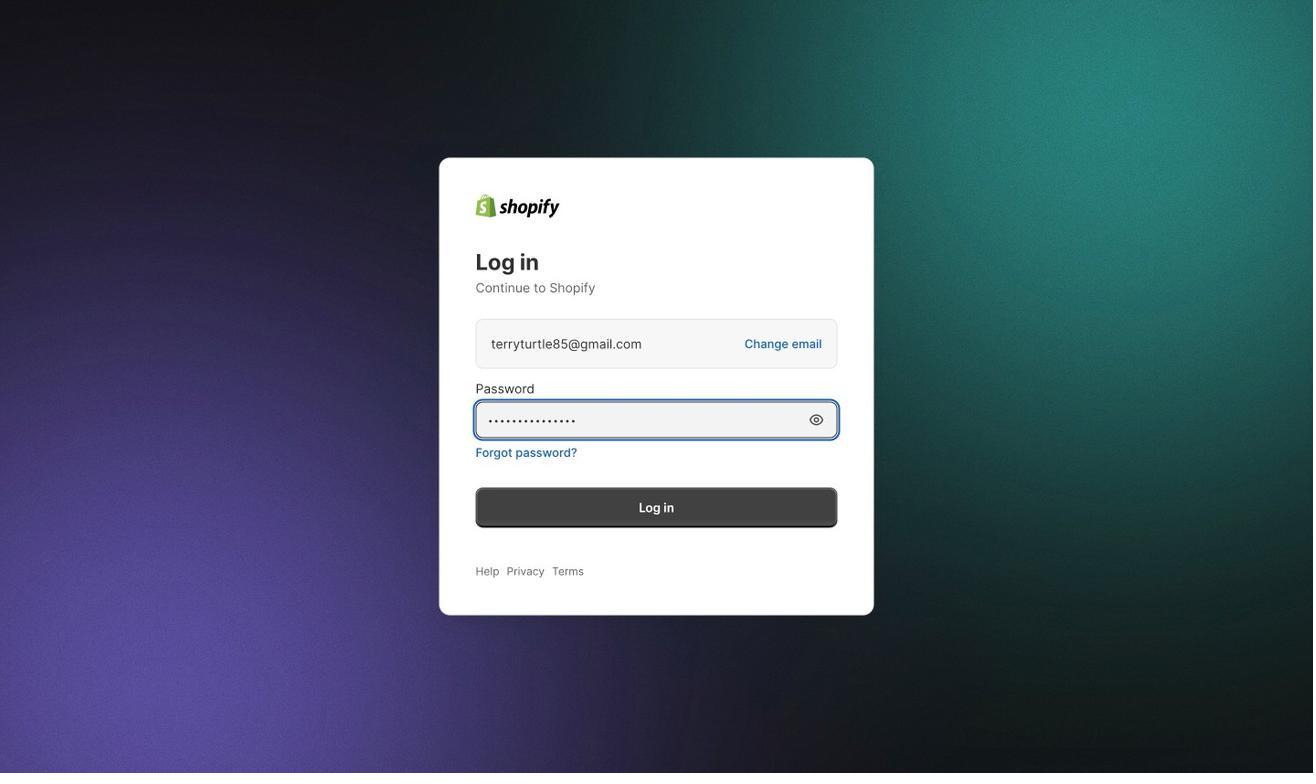 Task type: locate. For each thing, give the bounding box(es) containing it.
None password field
[[477, 403, 808, 438]]

show password element
[[808, 411, 826, 429]]

log in to shopify image
[[476, 194, 560, 219]]



Task type: vqa. For each thing, say whether or not it's contained in the screenshot.
password field
yes



Task type: describe. For each thing, give the bounding box(es) containing it.
show password image
[[808, 411, 826, 429]]



